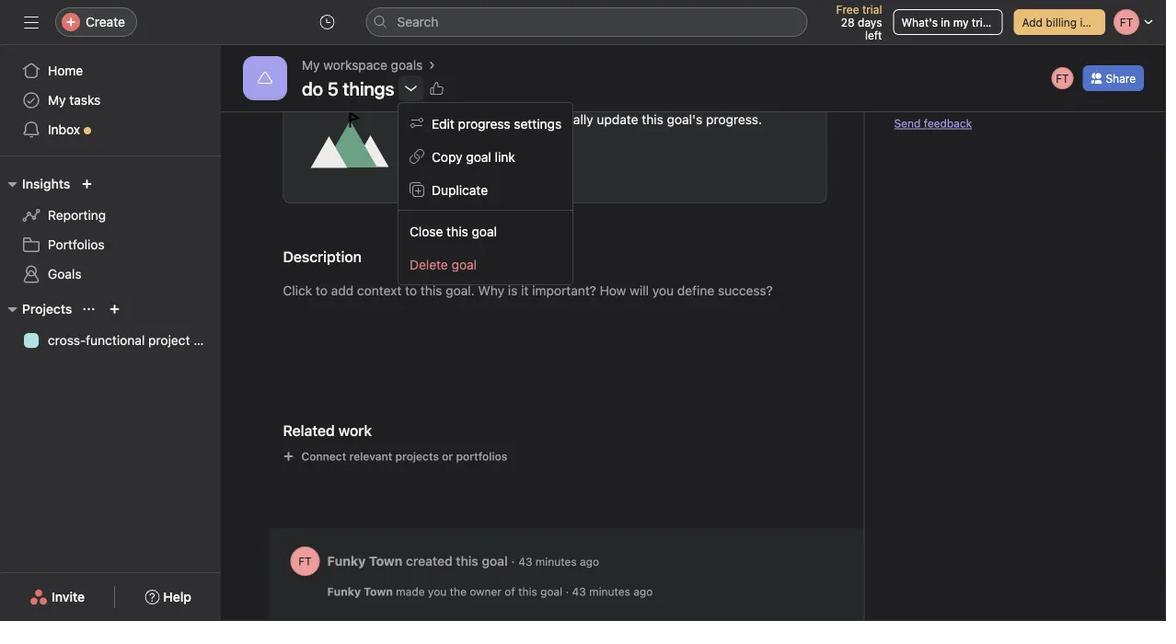 Task type: locate. For each thing, give the bounding box(es) containing it.
copy goal link link
[[399, 140, 573, 173]]

add billing info
[[1023, 16, 1100, 29]]

reporting
[[48, 208, 106, 223]]

do
[[302, 77, 323, 99]]

funky town made you the owner of this goal · 43 minutes ago
[[327, 586, 653, 599]]

hide sidebar image
[[24, 15, 39, 29]]

town up the 'made'
[[369, 554, 403, 569]]

1 horizontal spatial goals
[[464, 112, 496, 127]]

of
[[505, 586, 515, 599]]

1 vertical spatial town
[[364, 586, 393, 599]]

·
[[511, 554, 515, 569], [566, 586, 569, 599]]

portfolios
[[48, 237, 105, 252]]

global element
[[0, 45, 221, 156]]

1 horizontal spatial sub-
[[504, 153, 532, 169]]

link
[[495, 149, 516, 164]]

funky
[[327, 554, 366, 569], [327, 586, 361, 599]]

1 horizontal spatial minutes
[[590, 586, 631, 599]]

left
[[866, 29, 883, 41]]

1 vertical spatial funky town link
[[327, 586, 393, 599]]

funky town link
[[327, 554, 403, 569], [327, 586, 393, 599]]

home link
[[11, 56, 210, 86]]

0 vertical spatial ft
[[1056, 72, 1070, 85]]

funky left created
[[327, 554, 366, 569]]

inbox
[[48, 122, 80, 137]]

0 horizontal spatial ft
[[299, 555, 312, 568]]

automatically
[[515, 112, 594, 127]]

0 vertical spatial minutes
[[536, 556, 577, 568]]

1 vertical spatial sub-
[[504, 153, 532, 169]]

0 vertical spatial funky town link
[[327, 554, 403, 569]]

funky left the 'made'
[[327, 586, 361, 599]]

minutes inside "funky town created this goal · 43 minutes ago"
[[536, 556, 577, 568]]

0 vertical spatial 43
[[519, 556, 533, 568]]

· up of
[[511, 554, 515, 569]]

1 funky from the top
[[327, 554, 366, 569]]

0 horizontal spatial my
[[48, 93, 66, 108]]

sub- right a
[[504, 153, 532, 169]]

send feedback
[[895, 117, 973, 130]]

this right close
[[447, 224, 468, 239]]

connect
[[440, 153, 490, 169], [302, 450, 347, 463]]

my
[[954, 16, 969, 29]]

tasks
[[69, 93, 101, 108]]

0 horizontal spatial ago
[[580, 556, 600, 568]]

1 horizontal spatial connect
[[440, 153, 490, 169]]

1 vertical spatial funky
[[327, 586, 361, 599]]

1 vertical spatial ft button
[[291, 547, 320, 577]]

create button
[[55, 7, 137, 37]]

43 right of
[[572, 586, 586, 599]]

0 horizontal spatial ·
[[511, 554, 515, 569]]

ago inside "funky town created this goal · 43 minutes ago"
[[580, 556, 600, 568]]

0 vertical spatial ft button
[[1050, 65, 1076, 91]]

2 funky from the top
[[327, 586, 361, 599]]

update
[[597, 112, 639, 127]]

0 horizontal spatial connect
[[302, 450, 347, 463]]

funky town link up the 'made'
[[327, 554, 403, 569]]

town for created
[[369, 554, 403, 569]]

· right of
[[566, 586, 569, 599]]

progress.
[[706, 112, 763, 127]]

add
[[1023, 16, 1043, 29]]

1 horizontal spatial my
[[302, 58, 320, 73]]

my
[[302, 58, 320, 73], [48, 93, 66, 108]]

send
[[895, 117, 921, 130]]

0 horizontal spatial 43
[[519, 556, 533, 568]]

funky for created
[[327, 554, 366, 569]]

sub- inside connect a sub-goal "button"
[[504, 153, 532, 169]]

reporting link
[[11, 201, 210, 230]]

goal down settings
[[532, 153, 557, 169]]

goal right of
[[541, 586, 563, 599]]

delete
[[410, 257, 448, 272]]

1 vertical spatial connect
[[302, 450, 347, 463]]

0 vertical spatial connect
[[440, 153, 490, 169]]

connect a sub-goal button
[[409, 145, 569, 178]]

goals for sub-
[[464, 112, 496, 127]]

use sub-goals to automatically update this goal's progress.
[[409, 112, 763, 127]]

cross-functional project plan
[[48, 333, 219, 348]]

connect for use sub-goals to automatically update this goal's progress.
[[440, 153, 490, 169]]

my inside my tasks link
[[48, 93, 66, 108]]

43 up funky town made you the owner of this goal · 43 minutes ago
[[519, 556, 533, 568]]

goals
[[391, 58, 423, 73], [464, 112, 496, 127]]

0 vertical spatial goals
[[391, 58, 423, 73]]

made
[[396, 586, 425, 599]]

0 vertical spatial ago
[[580, 556, 600, 568]]

0 vertical spatial my
[[302, 58, 320, 73]]

portfolios link
[[11, 230, 210, 260]]

edit progress settings link
[[399, 107, 573, 140]]

settings
[[514, 116, 562, 131]]

0 horizontal spatial minutes
[[536, 556, 577, 568]]

connect down related work in the bottom of the page
[[302, 450, 347, 463]]

portfolios
[[456, 450, 508, 463]]

goals left to
[[464, 112, 496, 127]]

goals up 'show options' icon
[[391, 58, 423, 73]]

new project or portfolio image
[[109, 304, 120, 315]]

delete goal link
[[399, 248, 573, 281]]

2 funky town link from the top
[[327, 586, 393, 599]]

1 vertical spatial my
[[48, 93, 66, 108]]

1 funky town link from the top
[[327, 554, 403, 569]]

my left tasks
[[48, 93, 66, 108]]

1 vertical spatial ft
[[299, 555, 312, 568]]

this up 'the'
[[456, 554, 479, 569]]

insights element
[[0, 168, 221, 293]]

related work
[[283, 422, 372, 440]]

projects button
[[0, 298, 72, 320]]

0 vertical spatial town
[[369, 554, 403, 569]]

funky town created this goal · 43 minutes ago
[[327, 554, 600, 569]]

1 horizontal spatial ft
[[1056, 72, 1070, 85]]

funky town link left the 'made'
[[327, 586, 393, 599]]

connect inside button
[[302, 450, 347, 463]]

goal
[[466, 149, 492, 164], [532, 153, 557, 169], [472, 224, 497, 239], [452, 257, 477, 272], [482, 554, 508, 569], [541, 586, 563, 599]]

help button
[[133, 581, 203, 614]]

ago
[[580, 556, 600, 568], [634, 586, 653, 599]]

1 horizontal spatial 43
[[572, 586, 586, 599]]

0 vertical spatial sub-
[[436, 112, 464, 127]]

1 vertical spatial goals
[[464, 112, 496, 127]]

in
[[942, 16, 951, 29]]

feedback
[[924, 117, 973, 130]]

0 horizontal spatial goals
[[391, 58, 423, 73]]

ft button
[[1050, 65, 1076, 91], [291, 547, 320, 577]]

close
[[410, 224, 443, 239]]

my up do
[[302, 58, 320, 73]]

goal's
[[667, 112, 703, 127]]

1 vertical spatial minutes
[[590, 586, 631, 599]]

town
[[369, 554, 403, 569], [364, 586, 393, 599]]

connect inside "button"
[[440, 153, 490, 169]]

43
[[519, 556, 533, 568], [572, 586, 586, 599]]

town left the 'made'
[[364, 586, 393, 599]]

1 horizontal spatial ·
[[566, 586, 569, 599]]

what's in my trial? button
[[894, 9, 1003, 35]]

my inside my workspace goals link
[[302, 58, 320, 73]]

search list box
[[366, 7, 808, 37]]

delete goal
[[410, 257, 477, 272]]

billing
[[1046, 16, 1078, 29]]

goals link
[[11, 260, 210, 289]]

0 vertical spatial funky
[[327, 554, 366, 569]]

sub- right use
[[436, 112, 464, 127]]

what's
[[902, 16, 938, 29]]

connect for related work
[[302, 450, 347, 463]]

close this goal link
[[399, 215, 573, 248]]

0 horizontal spatial ft button
[[291, 547, 320, 577]]

connect up duplicate
[[440, 153, 490, 169]]

copy
[[432, 149, 463, 164]]

goal up "delete goal" link
[[472, 224, 497, 239]]

1 horizontal spatial ago
[[634, 586, 653, 599]]

create
[[86, 14, 125, 29]]



Task type: describe. For each thing, give the bounding box(es) containing it.
goal left a
[[466, 149, 492, 164]]

0 likes. click to like this task image
[[430, 81, 444, 96]]

my workspace goals link
[[302, 55, 423, 76]]

a
[[494, 153, 501, 169]]

this left 'goal's' at the top
[[642, 112, 664, 127]]

show options image
[[404, 81, 419, 96]]

invite button
[[18, 581, 97, 614]]

insights
[[22, 176, 70, 192]]

duplicate link
[[399, 173, 573, 206]]

close this goal
[[410, 224, 497, 239]]

send feedback link
[[895, 115, 973, 132]]

edit progress settings
[[432, 116, 562, 131]]

the
[[450, 586, 467, 599]]

search
[[397, 14, 439, 29]]

0 horizontal spatial sub-
[[436, 112, 464, 127]]

workspace
[[324, 58, 388, 73]]

my for my tasks
[[48, 93, 66, 108]]

funky for made
[[327, 586, 361, 599]]

project
[[148, 333, 190, 348]]

1 vertical spatial ·
[[566, 586, 569, 599]]

goal down the close this goal
[[452, 257, 477, 272]]

copy goal link
[[432, 149, 516, 164]]

town for made
[[364, 586, 393, 599]]

created
[[406, 554, 453, 569]]

connect a sub-goal
[[440, 153, 557, 169]]

duplicate
[[432, 182, 488, 197]]

owner
[[470, 586, 502, 599]]

1 vertical spatial 43
[[572, 586, 586, 599]]

insights button
[[0, 173, 70, 195]]

trial?
[[972, 16, 998, 29]]

functional
[[86, 333, 145, 348]]

info
[[1081, 16, 1100, 29]]

goals for workspace
[[391, 58, 423, 73]]

5 things
[[328, 77, 395, 99]]

projects
[[396, 450, 439, 463]]

do 5 things
[[302, 77, 395, 99]]

add billing info button
[[1014, 9, 1106, 35]]

goal inside "button"
[[532, 153, 557, 169]]

to
[[499, 112, 511, 127]]

cross-
[[48, 333, 86, 348]]

share button
[[1083, 65, 1145, 91]]

projects
[[22, 302, 72, 317]]

goals
[[48, 267, 82, 282]]

days
[[858, 16, 883, 29]]

search button
[[366, 7, 808, 37]]

my tasks
[[48, 93, 101, 108]]

use
[[409, 112, 433, 127]]

0 vertical spatial ·
[[511, 554, 515, 569]]

description
[[283, 248, 362, 266]]

connect relevant projects or portfolios
[[302, 450, 508, 463]]

this right of
[[519, 586, 538, 599]]

1 horizontal spatial ft button
[[1050, 65, 1076, 91]]

my for my workspace goals
[[302, 58, 320, 73]]

trial
[[863, 3, 883, 16]]

progress
[[458, 116, 511, 131]]

share
[[1106, 72, 1136, 85]]

show options, current sort, top image
[[83, 304, 94, 315]]

plan
[[194, 333, 219, 348]]

home
[[48, 63, 83, 78]]

my tasks link
[[11, 86, 210, 115]]

28
[[842, 16, 855, 29]]

free
[[837, 3, 860, 16]]

you
[[428, 586, 447, 599]]

free trial 28 days left
[[837, 3, 883, 41]]

cross-functional project plan link
[[11, 326, 219, 355]]

goal up funky town made you the owner of this goal · 43 minutes ago
[[482, 554, 508, 569]]

new image
[[81, 179, 92, 190]]

edit
[[432, 116, 455, 131]]

invite
[[52, 590, 85, 605]]

1 vertical spatial ago
[[634, 586, 653, 599]]

projects element
[[0, 293, 221, 359]]

relevant
[[350, 450, 393, 463]]

funky town link for funky town created this goal · 43 minutes ago
[[327, 554, 403, 569]]

funky town link for ·
[[327, 586, 393, 599]]

my workspace goals
[[302, 58, 423, 73]]

or
[[442, 450, 453, 463]]

what's in my trial?
[[902, 16, 998, 29]]

history image
[[320, 15, 335, 29]]

inbox link
[[11, 115, 210, 145]]

help
[[163, 590, 191, 605]]

connect relevant projects or portfolios button
[[275, 444, 516, 470]]

43 inside "funky town created this goal · 43 minutes ago"
[[519, 556, 533, 568]]



Task type: vqa. For each thing, say whether or not it's contained in the screenshot.
rightmost ·
yes



